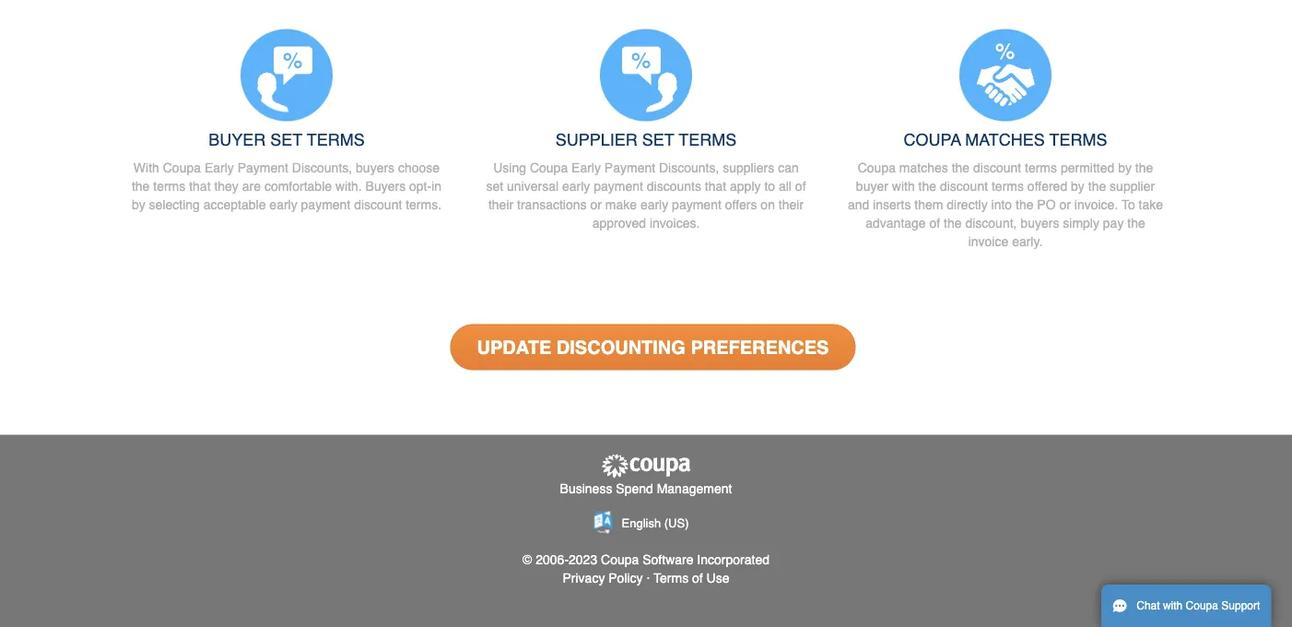 Task type: vqa. For each thing, say whether or not it's contained in the screenshot.
leftmost or
yes



Task type: locate. For each thing, give the bounding box(es) containing it.
2 discounts, from the left
[[659, 160, 720, 175]]

1 horizontal spatial terms
[[992, 178, 1024, 193]]

all
[[779, 178, 792, 193]]

universal
[[507, 178, 559, 193]]

buyer set terms
[[209, 130, 365, 149]]

buyers inside with coupa early payment discounts, buyers choose the terms that they are comfortable with. buyers opt-in by selecting acceptable early payment discount terms.
[[356, 160, 395, 175]]

0 horizontal spatial with
[[892, 178, 915, 193]]

coupa inside with coupa early payment discounts, buyers choose the terms that they are comfortable with. buyers opt-in by selecting acceptable early payment discount terms.
[[163, 160, 201, 175]]

terms up suppliers
[[679, 130, 737, 149]]

simply
[[1063, 215, 1100, 230]]

2 set from the left
[[643, 130, 675, 149]]

with
[[892, 178, 915, 193], [1164, 599, 1183, 612]]

that left the they
[[189, 178, 211, 193]]

discounts
[[647, 178, 702, 193]]

or left make
[[591, 197, 602, 211]]

terms up permitted
[[1050, 130, 1108, 149]]

0 horizontal spatial payment
[[301, 197, 351, 211]]

early inside the 'using coupa early payment discounts, suppliers can set universal early payment discounts that apply to all of their transactions or make early payment offers on their approved invoices.'
[[572, 160, 601, 175]]

invoice
[[969, 234, 1009, 248]]

coupa matches terms
[[904, 130, 1108, 149]]

buyer
[[209, 130, 266, 149]]

1 horizontal spatial early
[[572, 160, 601, 175]]

terms
[[1025, 160, 1058, 175], [153, 178, 186, 193], [992, 178, 1024, 193]]

of
[[796, 178, 806, 193], [930, 215, 941, 230], [693, 570, 703, 585]]

set
[[270, 130, 303, 149], [643, 130, 675, 149]]

1 horizontal spatial their
[[779, 197, 804, 211]]

0 horizontal spatial terms
[[307, 130, 365, 149]]

supplier set terms
[[556, 130, 737, 149]]

coupa inside button
[[1186, 599, 1219, 612]]

discounts, up discounts
[[659, 160, 720, 175]]

0 horizontal spatial buyers
[[356, 160, 395, 175]]

1 payment from the left
[[238, 160, 289, 175]]

can
[[778, 160, 799, 175]]

they
[[214, 178, 239, 193]]

1 vertical spatial discount
[[940, 178, 989, 193]]

use
[[707, 570, 730, 585]]

supplier
[[556, 130, 638, 149]]

1 horizontal spatial set
[[643, 130, 675, 149]]

privacy policy link
[[563, 570, 643, 585]]

early up transactions
[[562, 178, 590, 193]]

2 horizontal spatial payment
[[672, 197, 722, 211]]

early for supplier set terms
[[572, 160, 601, 175]]

coupa left support
[[1186, 599, 1219, 612]]

payment inside the 'using coupa early payment discounts, suppliers can set universal early payment discounts that apply to all of their transactions or make early payment offers on their approved invoices.'
[[605, 160, 656, 175]]

discount down buyers
[[354, 197, 402, 211]]

payment up invoices.
[[672, 197, 722, 211]]

1 horizontal spatial of
[[796, 178, 806, 193]]

that inside with coupa early payment discounts, buyers choose the terms that they are comfortable with. buyers opt-in by selecting acceptable early payment discount terms.
[[189, 178, 211, 193]]

or
[[591, 197, 602, 211], [1060, 197, 1071, 211]]

discounts, inside with coupa early payment discounts, buyers choose the terms that they are comfortable with. buyers opt-in by selecting acceptable early payment discount terms.
[[292, 160, 352, 175]]

policy
[[609, 570, 643, 585]]

1 terms from the left
[[307, 130, 365, 149]]

1 or from the left
[[591, 197, 602, 211]]

pay
[[1104, 215, 1124, 230]]

terms up with.
[[307, 130, 365, 149]]

the down to
[[1128, 215, 1146, 230]]

po
[[1038, 197, 1056, 211]]

that left apply
[[705, 178, 727, 193]]

payment down with.
[[301, 197, 351, 211]]

2 payment from the left
[[605, 160, 656, 175]]

1 discounts, from the left
[[292, 160, 352, 175]]

by left selecting
[[132, 197, 145, 211]]

with coupa early payment discounts, buyers choose the terms that they are comfortable with. buyers opt-in by selecting acceptable early payment discount terms.
[[132, 160, 442, 211]]

1 horizontal spatial payment
[[605, 160, 656, 175]]

0 horizontal spatial early
[[205, 160, 234, 175]]

with.
[[336, 178, 362, 193]]

by
[[1119, 160, 1132, 175], [1071, 178, 1085, 193], [132, 197, 145, 211]]

early
[[205, 160, 234, 175], [572, 160, 601, 175]]

on
[[761, 197, 775, 211]]

in
[[432, 178, 442, 193]]

payment inside with coupa early payment discounts, buyers choose the terms that they are comfortable with. buyers opt-in by selecting acceptable early payment discount terms.
[[238, 160, 289, 175]]

0 horizontal spatial set
[[270, 130, 303, 149]]

by down permitted
[[1071, 178, 1085, 193]]

payment for buyer
[[238, 160, 289, 175]]

take
[[1139, 197, 1164, 211]]

spend
[[616, 481, 654, 496]]

2023
[[569, 552, 598, 566]]

payment up are on the left of the page
[[238, 160, 289, 175]]

discounts, inside the 'using coupa early payment discounts, suppliers can set universal early payment discounts that apply to all of their transactions or make early payment offers on their approved invoices.'
[[659, 160, 720, 175]]

inserts
[[873, 197, 911, 211]]

1 horizontal spatial with
[[1164, 599, 1183, 612]]

update discounting preferences link
[[450, 324, 856, 370]]

of left use
[[693, 570, 703, 585]]

1 horizontal spatial buyers
[[1021, 215, 1060, 230]]

early down "supplier" at the left top of page
[[572, 160, 601, 175]]

0 vertical spatial of
[[796, 178, 806, 193]]

buyers
[[366, 178, 406, 193]]

1 horizontal spatial discounts,
[[659, 160, 720, 175]]

0 horizontal spatial by
[[132, 197, 145, 211]]

0 horizontal spatial discounts,
[[292, 160, 352, 175]]

buyers up buyers
[[356, 160, 395, 175]]

or right po
[[1060, 197, 1071, 211]]

© 2006-2023 coupa software incorporated
[[523, 552, 770, 566]]

coupa inside the 'using coupa early payment discounts, suppliers can set universal early payment discounts that apply to all of their transactions or make early payment offers on their approved invoices.'
[[530, 160, 568, 175]]

2 horizontal spatial terms
[[1050, 130, 1108, 149]]

the right 'matches'
[[952, 160, 970, 175]]

by up supplier
[[1119, 160, 1132, 175]]

comfortable
[[265, 178, 332, 193]]

0 horizontal spatial terms
[[153, 178, 186, 193]]

early down the comfortable
[[270, 197, 298, 211]]

the left po
[[1016, 197, 1034, 211]]

set up with coupa early payment discounts, buyers choose the terms that they are comfortable with. buyers opt-in by selecting acceptable early payment discount terms.
[[270, 130, 303, 149]]

that
[[189, 178, 211, 193], [705, 178, 727, 193]]

coupa up policy
[[601, 552, 639, 566]]

or inside 'coupa matches the discount terms permitted by the buyer with the discount terms offered by the supplier and inserts them directly into the po or invoice. to take advantage of the discount, buyers simply pay the invoice early.'
[[1060, 197, 1071, 211]]

0 horizontal spatial their
[[489, 197, 514, 211]]

of down them
[[930, 215, 941, 230]]

discount
[[974, 160, 1022, 175], [940, 178, 989, 193], [354, 197, 402, 211]]

2 vertical spatial discount
[[354, 197, 402, 211]]

advantage
[[866, 215, 926, 230]]

2 vertical spatial of
[[693, 570, 703, 585]]

with up inserts
[[892, 178, 915, 193]]

the up them
[[919, 178, 937, 193]]

terms
[[307, 130, 365, 149], [679, 130, 737, 149], [1050, 130, 1108, 149]]

payment
[[238, 160, 289, 175], [605, 160, 656, 175]]

1 early from the left
[[205, 160, 234, 175]]

coupa up buyer
[[858, 160, 896, 175]]

terms for coupa matches terms
[[1050, 130, 1108, 149]]

payment down supplier set terms on the top of page
[[605, 160, 656, 175]]

coupa right with
[[163, 160, 201, 175]]

2 horizontal spatial of
[[930, 215, 941, 230]]

and
[[848, 197, 870, 211]]

discount,
[[966, 215, 1017, 230]]

1 that from the left
[[189, 178, 211, 193]]

early inside with coupa early payment discounts, buyers choose the terms that they are comfortable with. buyers opt-in by selecting acceptable early payment discount terms.
[[205, 160, 234, 175]]

1 set from the left
[[270, 130, 303, 149]]

2 vertical spatial by
[[132, 197, 145, 211]]

acceptable
[[204, 197, 266, 211]]

early up the they
[[205, 160, 234, 175]]

terms for buyer set terms
[[307, 130, 365, 149]]

2 or from the left
[[1060, 197, 1071, 211]]

them
[[915, 197, 944, 211]]

discount down matches at top
[[974, 160, 1022, 175]]

of right all
[[796, 178, 806, 193]]

preferences
[[691, 336, 829, 358]]

1 vertical spatial of
[[930, 215, 941, 230]]

their down all
[[779, 197, 804, 211]]

2 terms from the left
[[679, 130, 737, 149]]

1 horizontal spatial terms
[[679, 130, 737, 149]]

their
[[489, 197, 514, 211], [779, 197, 804, 211]]

early
[[562, 178, 590, 193], [270, 197, 298, 211], [641, 197, 669, 211]]

2 early from the left
[[572, 160, 601, 175]]

their down set
[[489, 197, 514, 211]]

update
[[477, 336, 552, 358]]

0 horizontal spatial payment
[[238, 160, 289, 175]]

into
[[992, 197, 1013, 211]]

0 horizontal spatial early
[[270, 197, 298, 211]]

coupa up universal
[[530, 160, 568, 175]]

buyers down po
[[1021, 215, 1060, 230]]

discounts, up the comfortable
[[292, 160, 352, 175]]

1 vertical spatial buyers
[[1021, 215, 1060, 230]]

1 horizontal spatial that
[[705, 178, 727, 193]]

discounts, for buyer set terms
[[292, 160, 352, 175]]

3 terms from the left
[[1050, 130, 1108, 149]]

1 horizontal spatial or
[[1060, 197, 1071, 211]]

discount up "directly"
[[940, 178, 989, 193]]

2 horizontal spatial by
[[1119, 160, 1132, 175]]

payment
[[594, 178, 643, 193], [301, 197, 351, 211], [672, 197, 722, 211]]

1 horizontal spatial by
[[1071, 178, 1085, 193]]

apply
[[730, 178, 761, 193]]

0 vertical spatial buyers
[[356, 160, 395, 175]]

0 horizontal spatial of
[[693, 570, 703, 585]]

set
[[486, 178, 504, 193]]

discounts,
[[292, 160, 352, 175], [659, 160, 720, 175]]

the up supplier
[[1136, 160, 1154, 175]]

terms up offered
[[1025, 160, 1058, 175]]

set up discounts
[[643, 130, 675, 149]]

early down discounts
[[641, 197, 669, 211]]

terms.
[[406, 197, 442, 211]]

2 their from the left
[[779, 197, 804, 211]]

terms of use link
[[654, 570, 730, 585]]

to
[[1122, 197, 1136, 211]]

1 vertical spatial with
[[1164, 599, 1183, 612]]

to
[[765, 178, 776, 193]]

with inside 'coupa matches the discount terms permitted by the buyer with the discount terms offered by the supplier and inserts them directly into the po or invoice. to take advantage of the discount, buyers simply pay the invoice early.'
[[892, 178, 915, 193]]

privacy
[[563, 570, 605, 585]]

0 vertical spatial with
[[892, 178, 915, 193]]

0 horizontal spatial or
[[591, 197, 602, 211]]

terms up into
[[992, 178, 1024, 193]]

offers
[[725, 197, 757, 211]]

matches
[[900, 160, 949, 175]]

terms of use
[[654, 570, 730, 585]]

chat
[[1137, 599, 1161, 612]]

1 vertical spatial by
[[1071, 178, 1085, 193]]

buyers inside 'coupa matches the discount terms permitted by the buyer with the discount terms offered by the supplier and inserts them directly into the po or invoice. to take advantage of the discount, buyers simply pay the invoice early.'
[[1021, 215, 1060, 230]]

2 that from the left
[[705, 178, 727, 193]]

payment up make
[[594, 178, 643, 193]]

terms for supplier set terms
[[679, 130, 737, 149]]

0 horizontal spatial that
[[189, 178, 211, 193]]

the down with
[[132, 178, 150, 193]]

©
[[523, 552, 532, 566]]

opt-
[[409, 178, 432, 193]]

incorporated
[[697, 552, 770, 566]]

coupa
[[163, 160, 201, 175], [530, 160, 568, 175], [858, 160, 896, 175], [601, 552, 639, 566], [1186, 599, 1219, 612]]

the
[[952, 160, 970, 175], [1136, 160, 1154, 175], [132, 178, 150, 193], [919, 178, 937, 193], [1089, 178, 1107, 193], [1016, 197, 1034, 211], [944, 215, 962, 230], [1128, 215, 1146, 230]]

terms up selecting
[[153, 178, 186, 193]]

2 horizontal spatial early
[[641, 197, 669, 211]]

with right chat
[[1164, 599, 1183, 612]]



Task type: describe. For each thing, give the bounding box(es) containing it.
english (us)
[[622, 517, 689, 530]]

early.
[[1013, 234, 1043, 248]]

terms inside with coupa early payment discounts, buyers choose the terms that they are comfortable with. buyers opt-in by selecting acceptable early payment discount terms.
[[153, 178, 186, 193]]

buyer
[[856, 178, 889, 193]]

coupa inside 'coupa matches the discount terms permitted by the buyer with the discount terms offered by the supplier and inserts them directly into the po or invoice. to take advantage of the discount, buyers simply pay the invoice early.'
[[858, 160, 896, 175]]

make
[[606, 197, 637, 211]]

invoices.
[[650, 215, 700, 230]]

with
[[134, 160, 159, 175]]

update discounting preferences
[[477, 336, 829, 358]]

management
[[657, 481, 732, 496]]

chat with coupa support button
[[1102, 585, 1272, 627]]

are
[[242, 178, 261, 193]]

1 their from the left
[[489, 197, 514, 211]]

using coupa early payment discounts, suppliers can set universal early payment discounts that apply to all of their transactions or make early payment offers on their approved invoices.
[[486, 160, 806, 230]]

coupa supplier portal image
[[600, 453, 692, 479]]

approved
[[593, 215, 646, 230]]

1 horizontal spatial early
[[562, 178, 590, 193]]

business
[[560, 481, 613, 496]]

matches
[[966, 130, 1045, 149]]

support
[[1222, 599, 1261, 612]]

terms
[[654, 570, 689, 585]]

english
[[622, 517, 661, 530]]

the up invoice.
[[1089, 178, 1107, 193]]

business spend management
[[560, 481, 732, 496]]

by inside with coupa early payment discounts, buyers choose the terms that they are comfortable with. buyers opt-in by selecting acceptable early payment discount terms.
[[132, 197, 145, 211]]

of inside 'coupa matches the discount terms permitted by the buyer with the discount terms offered by the supplier and inserts them directly into the po or invoice. to take advantage of the discount, buyers simply pay the invoice early.'
[[930, 215, 941, 230]]

with inside button
[[1164, 599, 1183, 612]]

the down "directly"
[[944, 215, 962, 230]]

0 vertical spatial discount
[[974, 160, 1022, 175]]

software
[[643, 552, 694, 566]]

0 vertical spatial by
[[1119, 160, 1132, 175]]

discounting
[[557, 336, 686, 358]]

invoice.
[[1075, 197, 1119, 211]]

set for buyer
[[270, 130, 303, 149]]

set for supplier
[[643, 130, 675, 149]]

directly
[[947, 197, 988, 211]]

or inside the 'using coupa early payment discounts, suppliers can set universal early payment discounts that apply to all of their transactions or make early payment offers on their approved invoices.'
[[591, 197, 602, 211]]

1 horizontal spatial payment
[[594, 178, 643, 193]]

choose
[[398, 160, 440, 175]]

privacy policy
[[563, 570, 643, 585]]

(us)
[[665, 517, 689, 530]]

suppliers
[[723, 160, 775, 175]]

supplier
[[1110, 178, 1155, 193]]

early inside with coupa early payment discounts, buyers choose the terms that they are comfortable with. buyers opt-in by selecting acceptable early payment discount terms.
[[270, 197, 298, 211]]

the inside with coupa early payment discounts, buyers choose the terms that they are comfortable with. buyers opt-in by selecting acceptable early payment discount terms.
[[132, 178, 150, 193]]

transactions
[[517, 197, 587, 211]]

using
[[494, 160, 527, 175]]

selecting
[[149, 197, 200, 211]]

permitted
[[1061, 160, 1115, 175]]

discount inside with coupa early payment discounts, buyers choose the terms that they are comfortable with. buyers opt-in by selecting acceptable early payment discount terms.
[[354, 197, 402, 211]]

offered
[[1028, 178, 1068, 193]]

payment inside with coupa early payment discounts, buyers choose the terms that they are comfortable with. buyers opt-in by selecting acceptable early payment discount terms.
[[301, 197, 351, 211]]

coupa
[[904, 130, 961, 149]]

2 horizontal spatial terms
[[1025, 160, 1058, 175]]

that inside the 'using coupa early payment discounts, suppliers can set universal early payment discounts that apply to all of their transactions or make early payment offers on their approved invoices.'
[[705, 178, 727, 193]]

discounts, for supplier set terms
[[659, 160, 720, 175]]

payment for supplier
[[605, 160, 656, 175]]

early for buyer set terms
[[205, 160, 234, 175]]

2006-
[[536, 552, 569, 566]]

of inside the 'using coupa early payment discounts, suppliers can set universal early payment discounts that apply to all of their transactions or make early payment offers on their approved invoices.'
[[796, 178, 806, 193]]

chat with coupa support
[[1137, 599, 1261, 612]]

coupa matches the discount terms permitted by the buyer with the discount terms offered by the supplier and inserts them directly into the po or invoice. to take advantage of the discount, buyers simply pay the invoice early.
[[848, 160, 1164, 248]]



